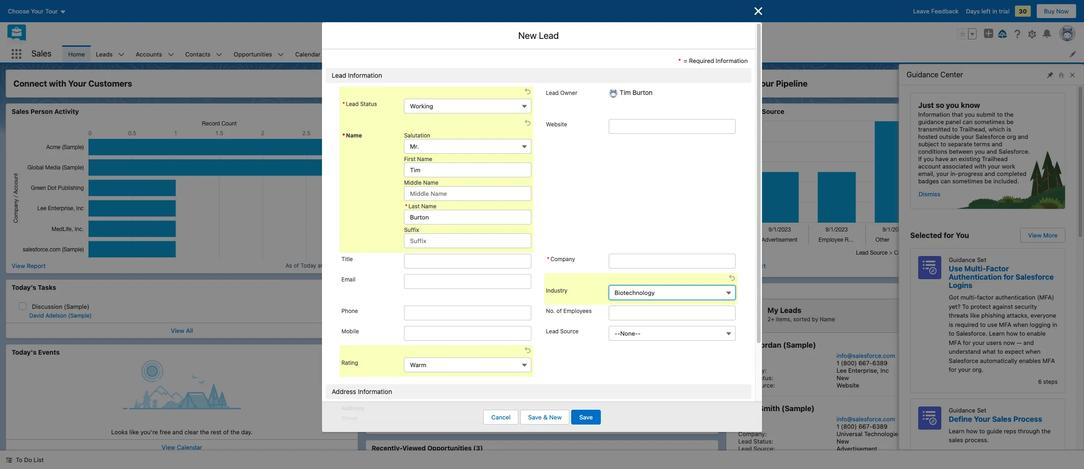 Task type: vqa. For each thing, say whether or not it's contained in the screenshot.


Task type: describe. For each thing, give the bounding box(es) containing it.
widgets for 1,200
[[428, 341, 457, 349]]

more link for manage & close deals
[[698, 287, 712, 294]]

1 (800) 667-6389 for andy smith (sample)
[[837, 423, 887, 430]]

feedback
[[931, 7, 959, 15]]

0 vertical spatial pipeline
[[776, 79, 808, 88]]

1 horizontal spatial your
[[756, 79, 774, 88]]

separate
[[948, 140, 972, 148]]

account for acme - 1,200 widgets (sample)
[[378, 352, 401, 360]]

to down threats
[[949, 330, 954, 337]]

12:​27 for manage & close deals
[[673, 264, 688, 271]]

sales inside the guidance set define your sales process learn how to guide reps through the sales process.
[[992, 415, 1012, 423]]

(sample) up $110,000.00
[[494, 352, 519, 360]]

just so you know information that you submit to the guidance panel can sometimes be transmitted to trailhead, which is hosted outside your salesforce org and subject to separate terms and conditions between you and salesforce. if you have an existing trailhead account associated with your work email, your in-progress and completed badges can sometimes be included.
[[918, 101, 1030, 185]]

everyone
[[1031, 312, 1056, 319]]

667- for amy jordan (sample)
[[859, 360, 872, 367]]

amount: for acme - 1,200 widgets (sample)
[[378, 367, 402, 374]]

sales
[[949, 436, 963, 444]]

0 vertical spatial be
[[1007, 118, 1014, 126]]

Rating, Warm button
[[404, 358, 531, 372]]

info@salesforce.com for andy smith (sample)
[[837, 416, 895, 423]]

- left none-
[[615, 330, 617, 337]]

at for manage & close deals
[[667, 264, 672, 271]]

opportunities list item
[[228, 45, 290, 63]]

0 horizontal spatial source
[[560, 328, 579, 335]]

address for address
[[341, 405, 365, 412]]

list containing home
[[63, 45, 1084, 63]]

the left rest
[[200, 429, 209, 436]]

0 horizontal spatial at
[[318, 262, 323, 269]]

technologies
[[864, 430, 901, 438]]

email:
[[738, 352, 755, 360]]

salesforce. inside the just so you know information that you submit to the guidance panel can sometimes be transmitted to trailhead, which is hosted outside your salesforce org and subject to separate terms and conditions between you and salesforce. if you have an existing trailhead account associated with your work email, your in-progress and completed badges can sometimes be included.
[[999, 148, 1030, 155]]

outside
[[939, 133, 960, 140]]

leads inside list item
[[96, 50, 113, 58]]

account name: for 1,200
[[378, 352, 421, 360]]

report for customers
[[27, 262, 46, 269]]

* = required information
[[678, 57, 748, 64]]

0 vertical spatial can
[[963, 118, 973, 126]]

today's events
[[12, 348, 60, 356]]

steps for use multi-factor authentication for salesforce logins
[[1043, 378, 1058, 385]]

the inside the just so you know information that you submit to the guidance panel can sometimes be transmitted to trailhead, which is hosted outside your salesforce org and subject to separate terms and conditions between you and salesforce. if you have an existing trailhead account associated with your work email, your in-progress and completed badges can sometimes be included.
[[1004, 111, 1014, 118]]

—
[[1017, 339, 1022, 346]]

3 view report link from the left
[[732, 262, 766, 273]]

left
[[981, 7, 991, 15]]

view calendar
[[162, 444, 202, 451]]

home
[[68, 50, 85, 58]]

guidance
[[918, 118, 944, 126]]

you right "between"
[[975, 148, 985, 155]]

expect
[[1005, 348, 1024, 355]]

inverse image
[[753, 6, 764, 17]]

yet?
[[949, 303, 961, 310]]

center
[[940, 70, 963, 79]]

conditions
[[918, 148, 947, 155]]

to left use
[[980, 321, 986, 328]]

opportunities inside my opportunities link
[[383, 287, 427, 295]]

that
[[952, 111, 963, 118]]

0 horizontal spatial as
[[286, 262, 292, 269]]

clear
[[184, 429, 198, 436]]

save button
[[571, 410, 601, 425]]

opportunities inside my opportunities 2+ items, sorted by opportunity name
[[420, 306, 470, 314]]

you up that
[[946, 101, 959, 109]]

- for --none--
[[617, 330, 620, 337]]

widgets for 1100
[[424, 390, 454, 398]]

1 vertical spatial pipeline
[[390, 107, 416, 115]]

view report link for customers
[[12, 262, 46, 269]]

Suffix text field
[[404, 233, 531, 248]]

text default image
[[702, 264, 708, 271]]

company
[[550, 256, 575, 263]]

save for save & new
[[528, 414, 542, 421]]

required
[[689, 57, 714, 64]]

at for build your pipeline
[[1027, 264, 1032, 271]]

my leads
[[732, 287, 762, 295]]

sales for sales person activity
[[12, 107, 29, 115]]

guidance for guidance set define your sales process learn how to guide reps through the sales process.
[[949, 407, 975, 414]]

what
[[982, 348, 996, 355]]

0 horizontal spatial calendar
[[177, 444, 202, 451]]

3 report from the left
[[747, 262, 766, 269]]

by for my leads
[[812, 316, 818, 323]]

0 horizontal spatial website
[[546, 121, 567, 128]]

list
[[34, 456, 44, 464]]

to up automatically
[[998, 348, 1003, 355]]

0 horizontal spatial your
[[68, 79, 86, 88]]

to right subject
[[941, 140, 946, 148]]

0 vertical spatial in
[[992, 7, 997, 15]]

(mfa)
[[1037, 294, 1054, 301]]

& for manage
[[407, 79, 413, 88]]

0 horizontal spatial pm
[[340, 262, 349, 269]]

work
[[1002, 163, 1015, 170]]

amy jordan (sample)
[[738, 341, 816, 349]]

(sample) down discussion (sample) link
[[68, 312, 92, 319]]

transmitted
[[918, 126, 951, 133]]

(800) for andy smith (sample)
[[841, 423, 857, 430]]

which
[[989, 126, 1005, 133]]

0 vertical spatial with
[[49, 79, 66, 88]]

& for save
[[543, 414, 548, 421]]

view more button
[[1020, 228, 1066, 243]]

rest
[[211, 429, 221, 436]]

0 vertical spatial close
[[415, 79, 438, 88]]

authentication
[[995, 294, 1035, 301]]

discussion
[[32, 303, 62, 310]]

discussion (sample) link
[[32, 303, 89, 310]]

badges
[[918, 177, 939, 185]]

lead owner
[[546, 89, 577, 96]]

sales for sales
[[32, 49, 52, 58]]

1 vertical spatial website
[[837, 382, 859, 389]]

threats
[[949, 312, 969, 319]]

0 vertical spatial sometimes
[[974, 118, 1005, 126]]

pm for build
[[1049, 264, 1058, 271]]

use
[[987, 321, 997, 328]]

viewed
[[402, 444, 426, 452]]

like inside guidance set use multi-factor authentication for salesforce logins got multi-factor authentication (mfa) yet? to protect against security threats like phishing attacks, everyone is required to use mfa when logging in to salesforce. learn how to enable mfa for your users now — and understand what to expect when salesforce automatically enables mfa for your org.
[[970, 312, 980, 319]]

for up authentication
[[1004, 273, 1014, 281]]

0 horizontal spatial can
[[941, 177, 951, 185]]

6389 for andy smith (sample)
[[872, 423, 887, 430]]

submit
[[976, 111, 995, 118]]

amount: for acme - 1100 widgets (sample)
[[378, 416, 402, 423]]

0 horizontal spatial like
[[129, 429, 139, 436]]

* button
[[404, 99, 531, 114]]

free
[[160, 429, 171, 436]]

reps
[[1004, 427, 1016, 435]]

today's
[[12, 283, 36, 291]]

0 horizontal spatial close
[[378, 360, 394, 367]]

and inside guidance set use multi-factor authentication for salesforce logins got multi-factor authentication (mfa) yet? to protect against security threats like phishing attacks, everyone is required to use mfa when logging in to salesforce. learn how to enable mfa for your users now — and understand what to expect when salesforce automatically enables mfa for your org.
[[1023, 339, 1034, 346]]

(sample) right jordan at the right bottom
[[783, 341, 816, 349]]

inc
[[880, 367, 889, 374]]

manage & close deals
[[374, 79, 462, 88]]

your left work
[[988, 163, 1000, 170]]

adelson
[[46, 312, 67, 319]]

account name: for 1100
[[378, 401, 421, 408]]

owner
[[560, 89, 577, 96]]

6389 for amy jordan (sample)
[[872, 360, 887, 367]]

$105,000.00
[[476, 416, 512, 423]]

acme up $110,000.00
[[476, 352, 492, 360]]

as of today at 12:​27 pm for manage & close deals
[[635, 264, 698, 271]]

date:
[[396, 360, 411, 367]]

- down the no. of employees text box
[[638, 330, 641, 337]]

lead status: for andy
[[738, 438, 773, 445]]

recently-
[[372, 444, 402, 452]]

acme up $105,000.00
[[476, 401, 492, 408]]

salesforce. inside guidance set use multi-factor authentication for salesforce logins got multi-factor authentication (mfa) yet? to protect against security threats like phishing attacks, everyone is required to use mfa when logging in to salesforce. learn how to enable mfa for your users now — and understand what to expect when salesforce automatically enables mfa for your org.
[[956, 330, 987, 337]]

calendar list item
[[290, 45, 338, 63]]

build
[[734, 79, 754, 88]]

universal technologies
[[837, 430, 901, 438]]

lead source
[[546, 328, 579, 335]]

1 horizontal spatial source
[[762, 107, 784, 115]]

acme - 1,200 widgets (sample)
[[378, 341, 492, 349]]

no.
[[546, 308, 555, 315]]

1 horizontal spatial text default image
[[1062, 264, 1068, 271]]

none-
[[620, 330, 638, 337]]

the left "day."
[[230, 429, 240, 436]]

how inside guidance set use multi-factor authentication for salesforce logins got multi-factor authentication (mfa) yet? to protect against security threats like phishing attacks, everyone is required to use mfa when logging in to salesforce. learn how to enable mfa for your users now — and understand what to expect when salesforce automatically enables mfa for your org.
[[1006, 330, 1018, 337]]

through
[[1018, 427, 1040, 435]]

customers
[[88, 79, 132, 88]]

for down understand
[[949, 366, 957, 373]]

(3)
[[473, 444, 483, 452]]

items, for leads
[[776, 316, 792, 323]]

leave
[[913, 7, 930, 15]]

enables
[[1019, 357, 1041, 364]]

your up what
[[972, 339, 985, 346]]

you're
[[141, 429, 158, 436]]

team
[[372, 107, 389, 115]]

looks
[[111, 429, 128, 436]]

12:​27 for build your pipeline
[[1034, 264, 1048, 271]]

learn inside the guidance set define your sales process learn how to guide reps through the sales process.
[[949, 427, 965, 435]]

guide
[[987, 427, 1002, 435]]

5
[[1038, 449, 1042, 456]]

info@salesforce.com link for andy smith (sample)
[[837, 416, 895, 423]]

accounts link
[[130, 45, 168, 63]]

jordan
[[756, 341, 781, 349]]

First Name text field
[[404, 163, 531, 177]]

your left org.
[[958, 366, 971, 373]]

the inside the guidance set define your sales process learn how to guide reps through the sales process.
[[1042, 427, 1051, 435]]

buy now
[[1044, 7, 1069, 15]]

just
[[918, 101, 934, 109]]

0 horizontal spatial 12:​27
[[324, 262, 339, 269]]

my for my opportunities
[[372, 287, 381, 295]]

phishing
[[981, 312, 1005, 319]]

$110,000.00
[[476, 367, 511, 374]]

view report link for deals
[[372, 262, 406, 273]]

all
[[186, 327, 193, 334]]

2 vertical spatial salesforce
[[949, 357, 978, 364]]

Middle Name text field
[[404, 186, 531, 201]]

salesforce inside the just so you know information that you submit to the guidance panel can sometimes be transmitted to trailhead, which is hosted outside your salesforce org and subject to separate terms and conditions between you and salesforce. if you have an existing trailhead account associated with your work email, your in-progress and completed badges can sometimes be included.
[[976, 133, 1005, 140]]

(sample) up "david adelson (sample)" link
[[64, 303, 89, 310]]

company: for andy
[[738, 430, 767, 438]]

multi-
[[964, 265, 986, 273]]

today's
[[12, 348, 37, 356]]

in inside guidance set use multi-factor authentication for salesforce logins got multi-factor authentication (mfa) yet? to protect against security threats like phishing attacks, everyone is required to use mfa when logging in to salesforce. learn how to enable mfa for your users now — and understand what to expect when salesforce automatically enables mfa for your org.
[[1052, 321, 1057, 328]]

dismiss
[[919, 190, 940, 198]]

your left terms
[[962, 133, 974, 140]]

(sample) up cancel button
[[494, 401, 519, 408]]

selected for you
[[910, 231, 969, 240]]

home link
[[63, 45, 90, 63]]

Salutation, Mr. button
[[404, 139, 531, 154]]

2+ for my opportunities
[[407, 316, 414, 323]]

information up "team"
[[348, 71, 382, 79]]

team pipeline
[[372, 107, 416, 115]]

info@salesforce.com for amy jordan (sample)
[[837, 352, 895, 360]]

lee enterprise, inc
[[837, 367, 889, 374]]

more for build your pipeline
[[1058, 287, 1072, 294]]

save & new
[[528, 414, 562, 421]]

- for acme - 1100 widgets (sample)
[[400, 390, 404, 398]]

Street text field
[[341, 423, 531, 446]]

Industry button
[[609, 285, 736, 300]]



Task type: locate. For each thing, give the bounding box(es) containing it.
1 for amy jordan (sample)
[[837, 360, 839, 367]]

--none--
[[615, 330, 641, 337]]

2 vertical spatial sales
[[992, 415, 1012, 423]]

pm for manage
[[689, 264, 698, 271]]

1 vertical spatial address
[[341, 405, 365, 412]]

1 vertical spatial text default image
[[6, 457, 12, 463]]

do
[[24, 456, 32, 464]]

name:
[[403, 352, 421, 360], [403, 401, 421, 408]]

opportunities
[[234, 50, 272, 58], [383, 287, 427, 295], [420, 306, 470, 314], [427, 444, 472, 452]]

status: down smith
[[754, 438, 773, 445]]

david adelson (sample) link
[[29, 312, 92, 319]]

guidance left center
[[907, 70, 939, 79]]

save right save & new button
[[579, 414, 593, 421]]

1 vertical spatial when
[[1026, 348, 1041, 355]]

None text field
[[404, 254, 531, 269]]

2 view report from the left
[[372, 262, 406, 269]]

1 vertical spatial like
[[129, 429, 139, 436]]

lead status: for amy
[[738, 374, 773, 382]]

text default image inside the to do list button
[[6, 457, 12, 463]]

0 horizontal spatial to
[[16, 456, 22, 464]]

1 horizontal spatial sales
[[32, 49, 52, 58]]

1 horizontal spatial learn
[[989, 330, 1005, 337]]

logging
[[1030, 321, 1051, 328]]

by inside my leads 2+ items, sorted by name
[[812, 316, 818, 323]]

my for my leads
[[732, 287, 741, 295]]

1,200
[[406, 341, 426, 349]]

1 6389 from the top
[[872, 360, 887, 367]]

1 vertical spatial learn
[[949, 427, 965, 435]]

salesforce up (mfa)
[[1016, 273, 1054, 281]]

my for my opportunities 2+ items, sorted by opportunity name
[[407, 306, 418, 314]]

in right the left
[[992, 7, 997, 15]]

None text field
[[609, 254, 736, 269], [404, 274, 531, 289], [404, 306, 531, 321], [404, 326, 531, 341], [609, 254, 736, 269], [404, 274, 531, 289], [404, 306, 531, 321], [404, 326, 531, 341]]

1 vertical spatial salesforce.
[[956, 330, 987, 337]]

1 lead source: from the top
[[738, 382, 775, 389]]

2 source: from the top
[[754, 445, 775, 453]]

2 (800) from the top
[[841, 423, 857, 430]]

acme up close date:
[[378, 341, 399, 349]]

Lead Source button
[[609, 326, 736, 341]]

when up enables
[[1026, 348, 1041, 355]]

phone: down amy
[[738, 360, 758, 367]]

0 horizontal spatial learn
[[949, 427, 965, 435]]

to inside guidance set use multi-factor authentication for salesforce logins got multi-factor authentication (mfa) yet? to protect against security threats like phishing attacks, everyone is required to use mfa when logging in to salesforce. learn how to enable mfa for your users now — and understand what to expect when salesforce automatically enables mfa for your org.
[[962, 303, 969, 310]]

sorted for opportunities
[[433, 316, 450, 323]]

my inside my leads 2+ items, sorted by name
[[767, 306, 778, 314]]

sometimes down associated
[[952, 177, 983, 185]]

person
[[30, 107, 53, 115]]

1 vertical spatial mfa
[[949, 339, 961, 346]]

0 horizontal spatial mfa
[[949, 339, 961, 346]]

text default image left do on the left bottom of page
[[6, 457, 12, 463]]

2 name: from the top
[[403, 401, 421, 408]]

dismiss button
[[918, 187, 941, 202]]

cancel button
[[483, 410, 518, 425]]

1 (800) 667-6389 for amy jordan (sample)
[[837, 360, 887, 367]]

account down address information in the bottom of the page
[[378, 401, 401, 408]]

save
[[528, 414, 542, 421], [579, 414, 593, 421]]

1 horizontal spatial report
[[387, 262, 406, 269]]

status: down email:
[[754, 374, 773, 382]]

No. of Employees text field
[[609, 306, 736, 321]]

source: down smith
[[754, 445, 775, 453]]

lead source:
[[738, 382, 775, 389], [738, 445, 775, 453]]

1 horizontal spatial mfa
[[999, 321, 1011, 328]]

for up understand
[[963, 339, 971, 346]]

learn inside guidance set use multi-factor authentication for salesforce logins got multi-factor authentication (mfa) yet? to protect against security threats like phishing attacks, everyone is required to use mfa when logging in to salesforce. learn how to enable mfa for your users now — and understand what to expect when salesforce automatically enables mfa for your org.
[[989, 330, 1005, 337]]

your
[[962, 133, 974, 140], [988, 163, 1000, 170], [936, 170, 949, 177], [972, 339, 985, 346], [958, 366, 971, 373]]

1 items, from the left
[[416, 316, 432, 323]]

how
[[1006, 330, 1018, 337], [966, 427, 978, 435]]

like down "protect"
[[970, 312, 980, 319]]

phone: for amy
[[738, 360, 758, 367]]

information
[[716, 57, 748, 64], [348, 71, 382, 79], [918, 111, 950, 118], [358, 388, 392, 396]]

by left opportunity
[[452, 316, 458, 323]]

sometimes up terms
[[974, 118, 1005, 126]]

2 lead status: from the top
[[738, 438, 773, 445]]

by down build
[[752, 107, 760, 115]]

2 items, from the left
[[776, 316, 792, 323]]

1 vertical spatial can
[[941, 177, 951, 185]]

=
[[684, 57, 687, 64]]

(800) up advertisement at right bottom
[[841, 423, 857, 430]]

1 phone: from the top
[[738, 360, 758, 367]]

0 vertical spatial set
[[977, 256, 986, 264]]

set for multi-
[[977, 256, 986, 264]]

1 2+ from the left
[[407, 316, 414, 323]]

phone: down "andy"
[[738, 423, 758, 430]]

0 horizontal spatial by
[[452, 316, 458, 323]]

steps right 6 at the right
[[1043, 378, 1058, 385]]

process.
[[965, 436, 989, 444]]

1 horizontal spatial by
[[752, 107, 760, 115]]

andy
[[738, 404, 757, 413]]

0 horizontal spatial view report link
[[12, 262, 46, 269]]

save for save
[[579, 414, 593, 421]]

enterprise,
[[848, 367, 879, 374]]

my leads link
[[732, 287, 762, 295]]

1 horizontal spatial view report
[[372, 262, 406, 269]]

days left in trial
[[966, 7, 1010, 15]]

1 lead status: from the top
[[738, 374, 773, 382]]

view report link
[[12, 262, 46, 269], [372, 262, 406, 273], [732, 262, 766, 273]]

your right build
[[756, 79, 774, 88]]

amount: up address information in the bottom of the page
[[378, 367, 402, 374]]

view report for deals
[[372, 262, 406, 269]]

more
[[1043, 232, 1058, 239], [698, 287, 712, 294], [1058, 287, 1072, 294]]

subject
[[918, 140, 939, 148]]

sales left person
[[12, 107, 29, 115]]

is down threats
[[949, 321, 953, 328]]

close left deals on the left top
[[415, 79, 438, 88]]

1 source: from the top
[[754, 382, 775, 389]]

name: down 1,200 in the left of the page
[[403, 352, 421, 360]]

0 horizontal spatial text default image
[[6, 457, 12, 463]]

is inside the just so you know information that you submit to the guidance panel can sometimes be transmitted to trailhead, which is hosted outside your salesforce org and subject to separate terms and conditions between you and salesforce. if you have an existing trailhead account associated with your work email, your in-progress and completed badges can sometimes be included.
[[1007, 126, 1011, 133]]

more link for build your pipeline
[[1058, 287, 1072, 294]]

1 save from the left
[[528, 414, 542, 421]]

1 vertical spatial account name:
[[378, 401, 421, 408]]

acme (sample) up cancel
[[476, 401, 519, 408]]

lee
[[837, 367, 847, 374]]

2 1 (800) 667-6389 from the top
[[837, 423, 887, 430]]

contacts link
[[180, 45, 216, 63]]

salesforce down understand
[[949, 357, 978, 364]]

2+ inside my leads 2+ items, sorted by name
[[767, 316, 774, 323]]

2 amount: from the top
[[378, 416, 402, 423]]

by inside my opportunities 2+ items, sorted by opportunity name
[[452, 316, 458, 323]]

0 horizontal spatial how
[[966, 427, 978, 435]]

1 vertical spatial 1 (800) 667-6389
[[837, 423, 887, 430]]

2+ inside my opportunities 2+ items, sorted by opportunity name
[[407, 316, 414, 323]]

(sample) up 9/20/2023
[[456, 390, 489, 398]]

enable
[[1027, 330, 1046, 337]]

1 vertical spatial amount:
[[378, 416, 402, 423]]

1 vertical spatial salesforce
[[1016, 273, 1054, 281]]

items, up 1,200 in the left of the page
[[416, 316, 432, 323]]

guidance for guidance set use multi-factor authentication for salesforce logins got multi-factor authentication (mfa) yet? to protect against security threats like phishing attacks, everyone is required to use mfa when logging in to salesforce. learn how to enable mfa for your users now — and understand what to expect when salesforce automatically enables mfa for your org.
[[949, 256, 975, 264]]

can right badges
[[941, 177, 951, 185]]

guidance inside the guidance set define your sales process learn how to guide reps through the sales process.
[[949, 407, 975, 414]]

0 horizontal spatial more
[[698, 287, 712, 294]]

2 view report link from the left
[[372, 262, 406, 273]]

lead source: for amy
[[738, 382, 775, 389]]

0 vertical spatial salesforce.
[[999, 148, 1030, 155]]

source: for jordan
[[754, 382, 775, 389]]

2 phone: from the top
[[738, 423, 758, 430]]

1 horizontal spatial can
[[963, 118, 973, 126]]

info@salesforce.com up universal technologies
[[837, 416, 895, 423]]

0 horizontal spatial items,
[[416, 316, 432, 323]]

pipeline up leads by source
[[776, 79, 808, 88]]

1 horizontal spatial 2+
[[767, 316, 774, 323]]

0 vertical spatial when
[[1013, 321, 1028, 328]]

2 set from the top
[[977, 407, 986, 414]]

guidance set define your sales process learn how to guide reps through the sales process.
[[949, 407, 1051, 444]]

10/24/2023
[[476, 360, 509, 367]]

use
[[949, 265, 963, 273]]

- for acme - 1,200 widgets (sample)
[[400, 341, 404, 349]]

view report for customers
[[12, 262, 46, 269]]

multi-
[[961, 294, 977, 301]]

0 vertical spatial lead status:
[[738, 374, 773, 382]]

0 vertical spatial address
[[332, 388, 356, 396]]

more inside the view more button
[[1043, 232, 1058, 239]]

calendar inside list item
[[295, 50, 320, 58]]

(sample) up rating, warm button
[[459, 341, 492, 349]]

1 info@salesforce.com from the top
[[837, 352, 895, 360]]

2 more link from the left
[[1058, 287, 1072, 294]]

account
[[378, 352, 401, 360], [378, 401, 401, 408]]

activity
[[54, 107, 79, 115]]

source down the build your pipeline
[[762, 107, 784, 115]]

view report up today's
[[12, 262, 46, 269]]

sorted up amy jordan (sample)
[[793, 316, 810, 323]]

learn
[[989, 330, 1005, 337], [949, 427, 965, 435]]

(800)
[[841, 360, 857, 367], [841, 423, 857, 430]]

lead source: down "andy"
[[738, 445, 775, 453]]

view all
[[171, 327, 193, 334]]

list item
[[338, 45, 377, 63]]

2 horizontal spatial as
[[995, 264, 1001, 271]]

1 horizontal spatial pipeline
[[776, 79, 808, 88]]

report up my leads
[[747, 262, 766, 269]]

leads list item
[[90, 45, 130, 63]]

2 acme (sample) from the top
[[476, 401, 519, 408]]

information inside the just so you know information that you submit to the guidance panel can sometimes be transmitted to trailhead, which is hosted outside your salesforce org and subject to separate terms and conditions between you and salesforce. if you have an existing trailhead account associated with your work email, your in-progress and completed badges can sometimes be included.
[[918, 111, 950, 118]]

name inside my opportunities 2+ items, sorted by opportunity name
[[493, 316, 508, 323]]

source: up smith
[[754, 382, 775, 389]]

0 horizontal spatial view report
[[12, 262, 46, 269]]

2 lead source: from the top
[[738, 445, 775, 453]]

0 vertical spatial how
[[1006, 330, 1018, 337]]

how up now in the right of the page
[[1006, 330, 1018, 337]]

mfa right enables
[[1042, 357, 1055, 364]]

name: down 1100
[[403, 401, 421, 408]]

sometimes
[[974, 118, 1005, 126], [952, 177, 983, 185]]

1 up advertisement at right bottom
[[837, 423, 839, 430]]

Website text field
[[609, 119, 736, 134]]

2 steps from the top
[[1043, 449, 1058, 456]]

my for my leads 2+ items, sorted by name
[[767, 306, 778, 314]]

1 view report from the left
[[12, 262, 46, 269]]

0 vertical spatial 6389
[[872, 360, 887, 367]]

opportunities inside opportunities link
[[234, 50, 272, 58]]

0 vertical spatial mfa
[[999, 321, 1011, 328]]

information down close date:
[[358, 388, 392, 396]]

calendar
[[295, 50, 320, 58], [177, 444, 202, 451]]

your left in-
[[936, 170, 949, 177]]

status: for jordan
[[754, 374, 773, 382]]

0 vertical spatial lead source:
[[738, 382, 775, 389]]

opportunities link
[[228, 45, 278, 63]]

2 2+ from the left
[[767, 316, 774, 323]]

info@salesforce.com
[[837, 352, 895, 360], [837, 416, 895, 423]]

account up address information in the bottom of the page
[[378, 352, 401, 360]]

30
[[1019, 7, 1027, 15]]

0 vertical spatial like
[[970, 312, 980, 319]]

my opportunities
[[372, 287, 427, 295]]

1 horizontal spatial 12:​27
[[673, 264, 688, 271]]

sorted inside my leads 2+ items, sorted by name
[[793, 316, 810, 323]]

is inside guidance set use multi-factor authentication for salesforce logins got multi-factor authentication (mfa) yet? to protect against security threats like phishing attacks, everyone is required to use mfa when logging in to salesforce. learn how to enable mfa for your users now — and understand what to expect when salesforce automatically enables mfa for your org.
[[949, 321, 953, 328]]

1 horizontal spatial be
[[1007, 118, 1014, 126]]

acme left 1100
[[378, 390, 399, 398]]

connect
[[13, 79, 47, 88]]

build your pipeline
[[734, 79, 808, 88]]

0 horizontal spatial as of today at 12:​27 pm
[[286, 262, 349, 269]]

667- left inc
[[859, 360, 872, 367]]

0 vertical spatial widgets
[[428, 341, 457, 349]]

view inside button
[[1028, 232, 1042, 239]]

1 vertical spatial widgets
[[424, 390, 454, 398]]

1 vertical spatial steps
[[1043, 449, 1058, 456]]

lead source: up "andy"
[[738, 382, 775, 389]]

1 acme (sample) from the top
[[476, 352, 519, 360]]

1 horizontal spatial as
[[635, 264, 641, 271]]

website down lee
[[837, 382, 859, 389]]

2 horizontal spatial at
[[1027, 264, 1032, 271]]

save right cancel
[[528, 414, 542, 421]]

1 1 from the top
[[837, 360, 839, 367]]

& inside button
[[543, 414, 548, 421]]

2 6389 from the top
[[872, 423, 887, 430]]

sorted inside my opportunities 2+ items, sorted by opportunity name
[[433, 316, 450, 323]]

leads
[[96, 50, 113, 58], [732, 107, 751, 115], [743, 287, 762, 295], [780, 306, 801, 314]]

1 company: from the top
[[738, 367, 767, 374]]

1 vertical spatial sometimes
[[952, 177, 983, 185]]

2 vertical spatial mfa
[[1042, 357, 1055, 364]]

0 vertical spatial salesforce
[[976, 133, 1005, 140]]

1 more link from the left
[[698, 287, 712, 294]]

0 horizontal spatial is
[[949, 321, 953, 328]]

1 vertical spatial lead status:
[[738, 438, 773, 445]]

1 vertical spatial close
[[378, 360, 394, 367]]

* text field
[[404, 210, 531, 225]]

no. of employees
[[546, 308, 592, 315]]

2 horizontal spatial by
[[812, 316, 818, 323]]

industry
[[546, 287, 567, 294]]

account name: down 1100
[[378, 401, 421, 408]]

1 steps from the top
[[1043, 378, 1058, 385]]

0 horizontal spatial pipeline
[[390, 107, 416, 115]]

more link down text default image
[[698, 287, 712, 294]]

guidance inside guidance set use multi-factor authentication for salesforce logins got multi-factor authentication (mfa) yet? to protect against security threats like phishing attacks, everyone is required to use mfa when logging in to salesforce. learn how to enable mfa for your users now — and understand what to expect when salesforce automatically enables mfa for your org.
[[949, 256, 975, 264]]

1 vertical spatial name:
[[403, 401, 421, 408]]

0 vertical spatial (800)
[[841, 360, 857, 367]]

0 horizontal spatial more link
[[698, 287, 712, 294]]

my inside my opportunities 2+ items, sorted by opportunity name
[[407, 306, 418, 314]]

is right which at the top of the page
[[1007, 126, 1011, 133]]

your inside the guidance set define your sales process learn how to guide reps through the sales process.
[[974, 415, 990, 423]]

to right submit
[[997, 111, 1003, 118]]

set inside the guidance set define your sales process learn how to guide reps through the sales process.
[[977, 407, 986, 414]]

name: for 1100
[[403, 401, 421, 408]]

steps
[[1043, 378, 1058, 385], [1043, 449, 1058, 456]]

acme (sample)
[[476, 352, 519, 360], [476, 401, 519, 408]]

how inside the guidance set define your sales process learn how to guide reps through the sales process.
[[966, 427, 978, 435]]

view more
[[1028, 232, 1058, 239]]

2 horizontal spatial pm
[[1049, 264, 1058, 271]]

an
[[950, 155, 957, 163]]

0 vertical spatial text default image
[[1062, 264, 1068, 271]]

2 company: from the top
[[738, 430, 767, 438]]

be left included.
[[985, 177, 992, 185]]

1 amount: from the top
[[378, 367, 402, 374]]

2+ up 1,200 in the left of the page
[[407, 316, 414, 323]]

3 view report from the left
[[732, 262, 766, 269]]

information up build
[[716, 57, 748, 64]]

account for acme - 1100 widgets (sample)
[[378, 401, 401, 408]]

0 horizontal spatial be
[[985, 177, 992, 185]]

view report up 'my opportunities'
[[372, 262, 406, 269]]

can right the panel
[[963, 118, 973, 126]]

1 vertical spatial guidance
[[949, 256, 975, 264]]

to down that
[[952, 126, 958, 133]]

items, inside my opportunities 2+ items, sorted by opportunity name
[[416, 316, 432, 323]]

0 horizontal spatial name
[[493, 316, 508, 323]]

process
[[1013, 415, 1042, 423]]

you down know
[[965, 111, 975, 118]]

factor
[[977, 294, 994, 301]]

address information
[[332, 388, 392, 396]]

2+ for my leads
[[767, 316, 774, 323]]

text default image down the view more button
[[1062, 264, 1068, 271]]

items, for opportunities
[[416, 316, 432, 323]]

as for manage & close deals
[[635, 264, 641, 271]]

contacts list item
[[180, 45, 228, 63]]

new inside save & new button
[[549, 414, 562, 421]]

information down so on the right top of page
[[918, 111, 950, 118]]

accounts list item
[[130, 45, 180, 63]]

6389 right universal
[[872, 423, 887, 430]]

2 1 from the top
[[837, 423, 839, 430]]

set for your
[[977, 407, 986, 414]]

more for manage & close deals
[[698, 287, 712, 294]]

widgets right 1,200 in the left of the page
[[428, 341, 457, 349]]

2 horizontal spatial more
[[1058, 287, 1072, 294]]

report up 'today's tasks'
[[27, 262, 46, 269]]

1 (800) from the top
[[841, 360, 857, 367]]

1 horizontal spatial name
[[820, 316, 835, 323]]

phone: for andy
[[738, 423, 758, 430]]

1 set from the top
[[977, 256, 986, 264]]

report for deals
[[387, 262, 406, 269]]

with right connect
[[49, 79, 66, 88]]

(800) for amy jordan (sample)
[[841, 360, 857, 367]]

guidance for guidance center
[[907, 70, 939, 79]]

2 667- from the top
[[859, 423, 872, 430]]

phone:
[[738, 360, 758, 367], [738, 423, 758, 430]]

guidance set use multi-factor authentication for salesforce logins got multi-factor authentication (mfa) yet? to protect against security threats like phishing attacks, everyone is required to use mfa when logging in to salesforce. learn how to enable mfa for your users now — and understand what to expect when salesforce automatically enables mfa for your org.
[[949, 256, 1057, 373]]

1 vertical spatial how
[[966, 427, 978, 435]]

required
[[955, 321, 978, 328]]

1 horizontal spatial sorted
[[793, 316, 810, 323]]

learn up users at the bottom
[[989, 330, 1005, 337]]

got
[[949, 294, 959, 301]]

you right if
[[924, 155, 934, 163]]

amy
[[738, 341, 755, 349]]

0 vertical spatial phone:
[[738, 360, 758, 367]]

david
[[29, 312, 44, 319]]

leave feedback link
[[913, 7, 959, 15]]

group
[[957, 28, 977, 39]]

1 report from the left
[[27, 262, 46, 269]]

2 info@salesforce.com link from the top
[[837, 416, 895, 423]]

2 sorted from the left
[[793, 316, 810, 323]]

list
[[63, 45, 1084, 63]]

0 vertical spatial info@salesforce.com link
[[837, 352, 895, 360]]

to inside the guidance set define your sales process learn how to guide reps through the sales process.
[[979, 427, 985, 435]]

hosted
[[918, 133, 938, 140]]

info@salesforce.com link for amy jordan (sample)
[[837, 352, 895, 360]]

0 horizontal spatial in
[[992, 7, 997, 15]]

items, inside my leads 2+ items, sorted by name
[[776, 316, 792, 323]]

your up "guide"
[[974, 415, 990, 423]]

view report link up 'my opportunities'
[[372, 262, 406, 273]]

today
[[301, 262, 316, 269], [650, 264, 665, 271], [1010, 264, 1025, 271], [331, 303, 347, 310]]

sales
[[32, 49, 52, 58], [12, 107, 29, 115], [992, 415, 1012, 423]]

as
[[286, 262, 292, 269], [635, 264, 641, 271], [995, 264, 1001, 271]]

1 account name: from the top
[[378, 352, 421, 360]]

info@salesforce.com up enterprise,
[[837, 352, 895, 360]]

0 horizontal spatial sales
[[12, 107, 29, 115]]

as for build your pipeline
[[995, 264, 1001, 271]]

1 horizontal spatial is
[[1007, 126, 1011, 133]]

status: for smith
[[754, 438, 773, 445]]

0 vertical spatial acme (sample)
[[476, 352, 519, 360]]

acme (sample) for acme - 1100 widgets (sample)
[[476, 401, 519, 408]]

to inside button
[[16, 456, 22, 464]]

1 sorted from the left
[[433, 316, 450, 323]]

acme (sample) for acme - 1,200 widgets (sample)
[[476, 352, 519, 360]]

with down terms
[[974, 163, 986, 170]]

1 name from the left
[[493, 316, 508, 323]]

as of today at 12:​27 pm for build your pipeline
[[995, 264, 1058, 271]]

0 vertical spatial website
[[546, 121, 567, 128]]

667- for andy smith (sample)
[[859, 423, 872, 430]]

included.
[[993, 177, 1019, 185]]

account
[[918, 163, 941, 170]]

1 view report link from the left
[[12, 262, 46, 269]]

6 steps
[[1038, 378, 1058, 385]]

salesforce. down required
[[956, 330, 987, 337]]

address for address information
[[332, 388, 356, 396]]

to
[[962, 303, 969, 310], [16, 456, 22, 464]]

like right "looks" on the left bottom of the page
[[129, 429, 139, 436]]

(800) left inc
[[841, 360, 857, 367]]

by for my opportunities
[[452, 316, 458, 323]]

steps right 5
[[1043, 449, 1058, 456]]

leads link
[[90, 45, 118, 63]]

acme (sample) up $110,000.00
[[476, 352, 519, 360]]

leads inside my leads 2+ items, sorted by name
[[780, 306, 801, 314]]

1 info@salesforce.com link from the top
[[837, 352, 895, 360]]

the right through
[[1042, 427, 1051, 435]]

(sample) right smith
[[782, 404, 815, 413]]

& right manage
[[407, 79, 413, 88]]

steps for define your sales process
[[1043, 449, 1058, 456]]

0 horizontal spatial &
[[407, 79, 413, 88]]

2 report from the left
[[387, 262, 406, 269]]

with inside the just so you know information that you submit to the guidance panel can sometimes be transmitted to trailhead, which is hosted outside your salesforce org and subject to separate terms and conditions between you and salesforce. if you have an existing trailhead account associated with your work email, your in-progress and completed badges can sometimes be included.
[[974, 163, 986, 170]]

sales person activity
[[12, 107, 79, 115]]

6389
[[872, 360, 887, 367], [872, 423, 887, 430]]

info@salesforce.com link
[[837, 352, 895, 360], [837, 416, 895, 423]]

for left you
[[944, 231, 954, 240]]

recently-viewed opportunities (3)
[[372, 444, 483, 452]]

1 vertical spatial with
[[974, 163, 986, 170]]

leave feedback
[[913, 7, 959, 15]]

1 name: from the top
[[403, 352, 421, 360]]

name inside my leads 2+ items, sorted by name
[[820, 316, 835, 323]]

2 account name: from the top
[[378, 401, 421, 408]]

to up the —
[[1020, 330, 1025, 337]]

2 horizontal spatial 12:​27
[[1034, 264, 1048, 271]]

2 name from the left
[[820, 316, 835, 323]]

1 account from the top
[[378, 352, 401, 360]]

1 horizontal spatial save
[[579, 414, 593, 421]]

source: for smith
[[754, 445, 775, 453]]

be up org
[[1007, 118, 1014, 126]]

0 vertical spatial learn
[[989, 330, 1005, 337]]

2 info@salesforce.com from the top
[[837, 416, 895, 423]]

salesforce
[[976, 133, 1005, 140], [1016, 273, 1054, 281], [949, 357, 978, 364]]

view report link up today's
[[12, 262, 46, 269]]

by up amy jordan (sample)
[[812, 316, 818, 323]]

lead source: for andy
[[738, 445, 775, 453]]

2 horizontal spatial your
[[974, 415, 990, 423]]

sorted for leads
[[793, 316, 810, 323]]

1 1 (800) 667-6389 from the top
[[837, 360, 887, 367]]

1 status: from the top
[[754, 374, 773, 382]]

more link
[[698, 287, 712, 294], [1058, 287, 1072, 294]]

new lead
[[518, 30, 559, 41]]

name: for 1,200
[[403, 352, 421, 360]]

2 account from the top
[[378, 401, 401, 408]]

2 status: from the top
[[754, 438, 773, 445]]

1 vertical spatial info@salesforce.com
[[837, 416, 895, 423]]

1 667- from the top
[[859, 360, 872, 367]]

pipeline
[[776, 79, 808, 88], [390, 107, 416, 115]]

0 vertical spatial status:
[[754, 374, 773, 382]]

1 for andy smith (sample)
[[837, 423, 839, 430]]

2+
[[407, 316, 414, 323], [767, 316, 774, 323]]

view report
[[12, 262, 46, 269], [372, 262, 406, 269], [732, 262, 766, 269]]

1 vertical spatial set
[[977, 407, 986, 414]]

2 save from the left
[[579, 414, 593, 421]]

company: for amy
[[738, 367, 767, 374]]

0 vertical spatial 667-
[[859, 360, 872, 367]]

0 vertical spatial account
[[378, 352, 401, 360]]

2 horizontal spatial report
[[747, 262, 766, 269]]

cancel
[[491, 414, 511, 421]]

- left 1100
[[400, 390, 404, 398]]

2 horizontal spatial sales
[[992, 415, 1012, 423]]

text default image
[[1062, 264, 1068, 271], [6, 457, 12, 463]]

set inside guidance set use multi-factor authentication for salesforce logins got multi-factor authentication (mfa) yet? to protect against security threats like phishing attacks, everyone is required to use mfa when logging in to salesforce. learn how to enable mfa for your users now — and understand what to expect when salesforce automatically enables mfa for your org.
[[977, 256, 986, 264]]

2+ up jordan at the right bottom
[[767, 316, 774, 323]]

& left save button
[[543, 414, 548, 421]]

lead status:
[[738, 374, 773, 382], [738, 438, 773, 445]]

1 left enterprise,
[[837, 360, 839, 367]]

can
[[963, 118, 973, 126], [941, 177, 951, 185]]



